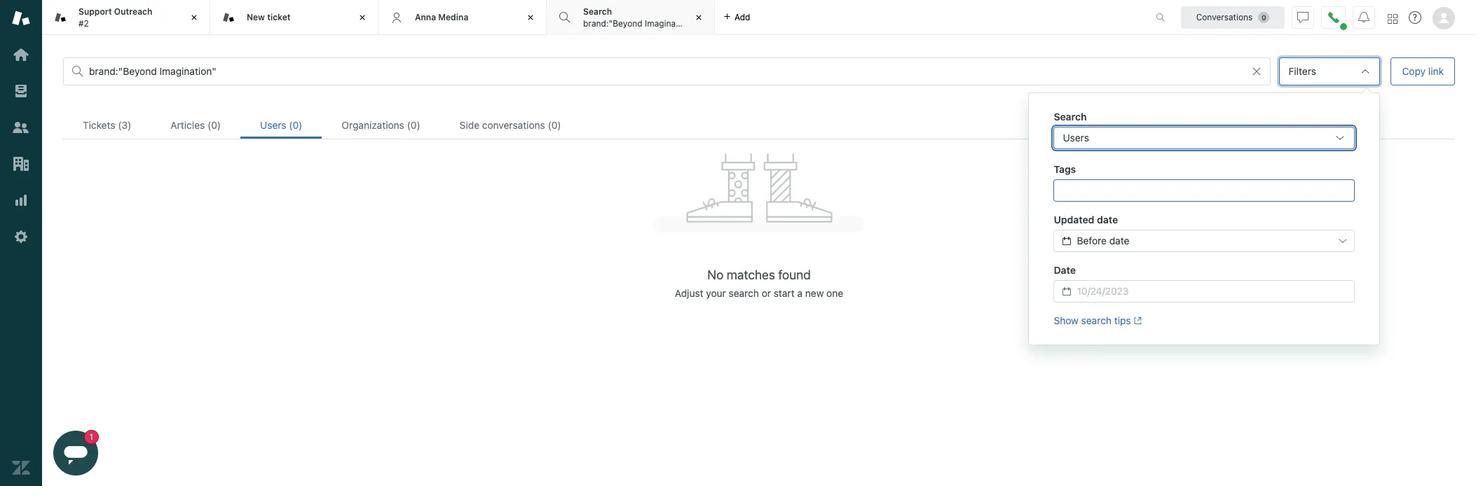 Task type: vqa. For each thing, say whether or not it's contained in the screenshot.
cancel
no



Task type: locate. For each thing, give the bounding box(es) containing it.
3 (0) from the left
[[407, 119, 420, 131]]

1 tab from the left
[[42, 0, 210, 35]]

users inside dropdown button
[[1063, 132, 1090, 144]]

users (0) tab
[[241, 111, 322, 139]]

close image inside tab
[[692, 11, 706, 25]]

search
[[583, 6, 612, 17], [1054, 111, 1087, 123]]

2 close image from the left
[[692, 11, 706, 25]]

one
[[827, 288, 844, 300]]

0 horizontal spatial tab
[[42, 0, 210, 35]]

date for before date
[[1110, 235, 1130, 247]]

2 tab from the left
[[547, 0, 715, 35]]

a
[[798, 288, 803, 300]]

0 horizontal spatial search
[[729, 288, 759, 300]]

1 vertical spatial users
[[1063, 132, 1090, 144]]

search
[[729, 288, 759, 300], [1082, 315, 1112, 327]]

close image
[[187, 11, 201, 25], [524, 11, 538, 25]]

ticket
[[267, 12, 291, 22]]

side conversations (0) tab
[[440, 111, 581, 139]]

0 vertical spatial search
[[583, 6, 612, 17]]

anna
[[415, 12, 436, 22]]

conversations
[[482, 119, 545, 131]]

date
[[1054, 264, 1076, 276]]

0 horizontal spatial search
[[583, 6, 612, 17]]

search down matches
[[729, 288, 759, 300]]

0 vertical spatial users
[[260, 119, 286, 131]]

1 (0) from the left
[[208, 119, 221, 131]]

adjust
[[675, 288, 704, 300]]

admin image
[[12, 228, 30, 246]]

search up the tags
[[1054, 111, 1087, 123]]

users inside tab
[[260, 119, 286, 131]]

organizations image
[[12, 155, 30, 173]]

tab
[[42, 0, 210, 35], [547, 0, 715, 35]]

search up brand:"beyond
[[583, 6, 612, 17]]

close image
[[355, 11, 370, 25], [692, 11, 706, 25]]

show search tips link
[[1054, 315, 1142, 327]]

0 horizontal spatial close image
[[355, 11, 370, 25]]

(0) for organizations (0)
[[407, 119, 420, 131]]

main element
[[0, 0, 42, 487]]

side conversations (0)
[[460, 119, 561, 131]]

(0) for articles (0)
[[208, 119, 221, 131]]

tab containing support outreach
[[42, 0, 210, 35]]

1 horizontal spatial search
[[1054, 111, 1087, 123]]

date up before date
[[1097, 214, 1118, 226]]

conversations button
[[1181, 6, 1285, 28]]

date inside before date popup button
[[1110, 235, 1130, 247]]

zendesk products image
[[1388, 14, 1398, 23]]

2 (0) from the left
[[289, 119, 302, 131]]

0 vertical spatial date
[[1097, 214, 1118, 226]]

date right before
[[1110, 235, 1130, 247]]

before date button
[[1054, 230, 1356, 252]]

link
[[1429, 65, 1444, 77]]

1 close image from the left
[[355, 11, 370, 25]]

show search tips
[[1054, 315, 1131, 327]]

0 vertical spatial search
[[729, 288, 759, 300]]

copy link
[[1403, 65, 1444, 77]]

no matches found adjust your search or start a new one
[[675, 268, 844, 300]]

1 horizontal spatial close image
[[692, 11, 706, 25]]

date for updated date
[[1097, 214, 1118, 226]]

zendesk support image
[[12, 9, 30, 27]]

support
[[79, 6, 112, 17]]

conversations
[[1197, 12, 1253, 22]]

users (0)
[[260, 119, 302, 131]]

0 horizontal spatial close image
[[187, 11, 201, 25]]

get help image
[[1409, 11, 1422, 24]]

get started image
[[12, 46, 30, 64]]

clear search image
[[1252, 66, 1263, 77]]

reporting image
[[12, 191, 30, 210]]

4 (0) from the left
[[548, 119, 561, 131]]

tab list
[[63, 111, 1456, 140]]

organizations (0)
[[342, 119, 420, 131]]

close image for new ticket tab
[[355, 11, 370, 25]]

1 horizontal spatial users
[[1063, 132, 1090, 144]]

close image inside new ticket tab
[[355, 11, 370, 25]]

2 close image from the left
[[524, 11, 538, 25]]

search left tips
[[1082, 315, 1112, 327]]

1 horizontal spatial close image
[[524, 11, 538, 25]]

tickets (3)
[[83, 119, 131, 131]]

users
[[260, 119, 286, 131], [1063, 132, 1090, 144]]

close image left anna
[[355, 11, 370, 25]]

views image
[[12, 82, 30, 100]]

1 vertical spatial search
[[1054, 111, 1087, 123]]

search for search
[[1054, 111, 1087, 123]]

updated date
[[1054, 214, 1118, 226]]

date
[[1097, 214, 1118, 226], [1110, 235, 1130, 247]]

users for users
[[1063, 132, 1090, 144]]

add
[[735, 12, 751, 22]]

1 vertical spatial date
[[1110, 235, 1130, 247]]

0 horizontal spatial users
[[260, 119, 286, 131]]

close image left add dropdown button
[[692, 11, 706, 25]]

search inside the search brand:"beyond imagination"
[[583, 6, 612, 17]]

1 horizontal spatial tab
[[547, 0, 715, 35]]

close image inside anna medina tab
[[524, 11, 538, 25]]

users for users (0)
[[260, 119, 286, 131]]

tickets
[[83, 119, 115, 131]]

medina
[[438, 12, 469, 22]]

outreach
[[114, 6, 152, 17]]

1 vertical spatial search
[[1082, 315, 1112, 327]]

matches
[[727, 268, 775, 283]]

before date
[[1077, 235, 1130, 247]]

show
[[1054, 315, 1079, 327]]

tabs tab list
[[42, 0, 1141, 35]]

(0)
[[208, 119, 221, 131], [289, 119, 302, 131], [407, 119, 420, 131], [548, 119, 561, 131]]



Task type: describe. For each thing, give the bounding box(es) containing it.
button displays agent's chat status as invisible. image
[[1298, 12, 1309, 23]]

before
[[1077, 235, 1107, 247]]

your
[[706, 288, 726, 300]]

imagination"
[[645, 18, 695, 28]]

Date field
[[1077, 285, 1347, 298]]

updated
[[1054, 214, 1095, 226]]

new
[[805, 288, 824, 300]]

new
[[247, 12, 265, 22]]

organizations (0) tab
[[322, 111, 440, 139]]

search for search brand:"beyond imagination"
[[583, 6, 612, 17]]

(0) for users (0)
[[289, 119, 302, 131]]

side
[[460, 119, 480, 131]]

new ticket
[[247, 12, 291, 22]]

brand:"beyond
[[583, 18, 643, 28]]

notifications image
[[1359, 12, 1370, 23]]

copy
[[1403, 65, 1426, 77]]

or
[[762, 288, 771, 300]]

copy link button
[[1391, 57, 1456, 86]]

articles
[[171, 119, 205, 131]]

tips
[[1115, 315, 1131, 327]]

articles (0) tab
[[151, 111, 241, 139]]

search inside no matches found adjust your search or start a new one
[[729, 288, 759, 300]]

anna medina
[[415, 12, 469, 22]]

tab containing search
[[547, 0, 715, 35]]

(3)
[[118, 119, 131, 131]]

found
[[779, 268, 811, 283]]

tags
[[1054, 163, 1076, 175]]

Search: text field
[[89, 65, 1262, 78]]

search brand:"beyond imagination"
[[583, 6, 695, 28]]

add button
[[715, 0, 759, 34]]

no
[[708, 268, 724, 283]]

zendesk image
[[12, 459, 30, 477]]

(opens in a new tab) image
[[1131, 317, 1142, 325]]

filters
[[1289, 65, 1317, 77]]

articles (0)
[[171, 119, 221, 131]]

customers image
[[12, 118, 30, 137]]

organizations
[[342, 119, 404, 131]]

1 horizontal spatial search
[[1082, 315, 1112, 327]]

1 close image from the left
[[187, 11, 201, 25]]

anna medina tab
[[379, 0, 547, 35]]

tickets (3) tab
[[63, 111, 151, 139]]

#2
[[79, 18, 89, 28]]

tab list containing tickets (3)
[[63, 111, 1456, 140]]

close image for tab containing search
[[692, 11, 706, 25]]

start
[[774, 288, 795, 300]]

users button
[[1054, 127, 1356, 149]]

Tags field
[[1065, 184, 1342, 198]]

new ticket tab
[[210, 0, 379, 35]]

support outreach #2
[[79, 6, 152, 28]]

filters button
[[1280, 57, 1381, 86]]



